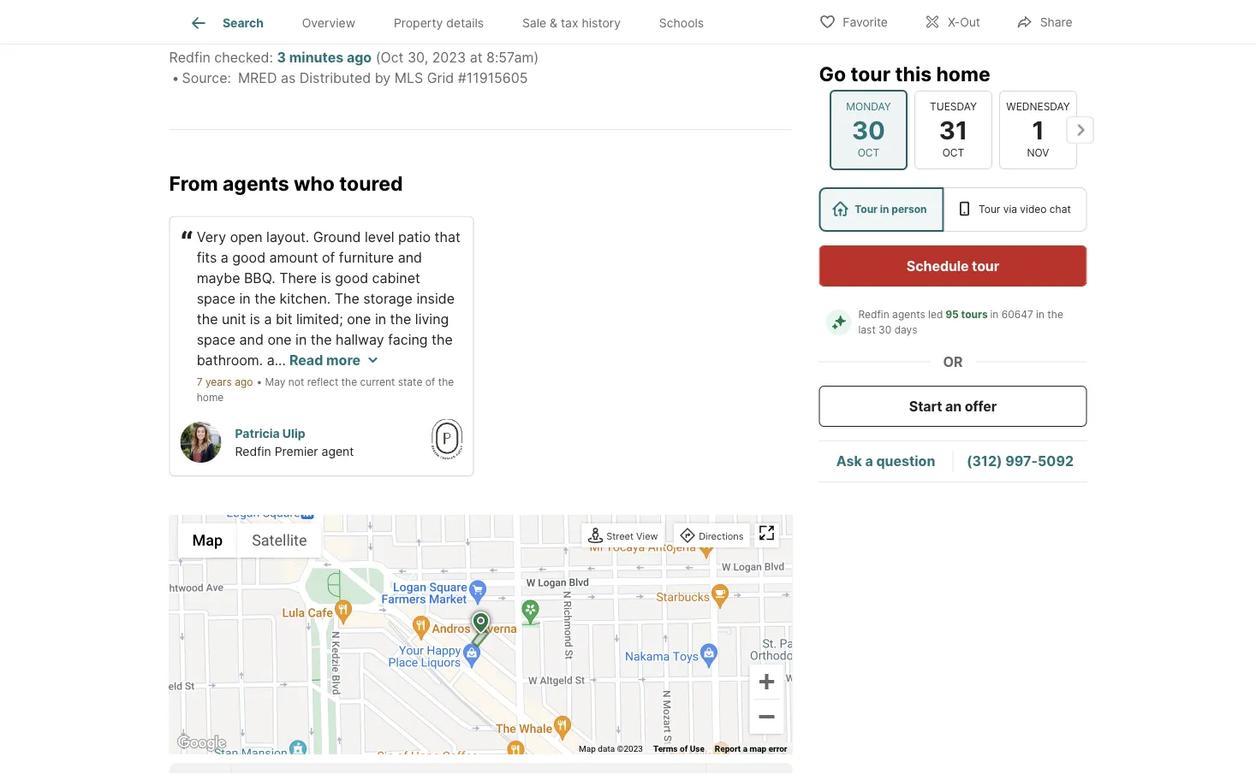 Task type: locate. For each thing, give the bounding box(es) containing it.
60647
[[1002, 309, 1033, 321]]

a left map
[[743, 745, 748, 755]]

1 horizontal spatial tour
[[972, 258, 999, 274]]

layout.
[[266, 229, 309, 246]]

of inside very open layout. ground level patio that fits a good amount of furniture and maybe bbq. there is good cabinet space in the kitchen. the storage inside the unit is a bit limited; one in the living space and one in the hallway facing the bathroom. a...
[[322, 250, 335, 266]]

level
[[365, 229, 394, 246]]

the
[[254, 291, 276, 307], [1047, 309, 1063, 321], [197, 311, 218, 328], [390, 311, 411, 328], [311, 332, 332, 349], [432, 332, 453, 349], [341, 376, 357, 388], [438, 376, 454, 388]]

read more button
[[289, 351, 378, 371]]

good down 'open'
[[232, 250, 265, 266]]

ask
[[836, 453, 862, 470]]

in left person
[[880, 203, 889, 216]]

0 horizontal spatial one
[[267, 332, 292, 349]]

• inside • may not reflect the current state of the home
[[256, 376, 262, 388]]

agents up days at the right of the page
[[892, 309, 925, 321]]

0 vertical spatial space
[[197, 291, 236, 307]]

0 vertical spatial by
[[262, 1, 278, 17]]

1 horizontal spatial agents
[[892, 309, 925, 321]]

0 horizontal spatial good
[[232, 250, 265, 266]]

property details
[[394, 16, 484, 30]]

2023
[[432, 49, 466, 65]]

start
[[909, 398, 942, 415]]

map button
[[178, 524, 237, 558]]

1 horizontal spatial tour
[[979, 203, 1000, 216]]

the left unit
[[197, 311, 218, 328]]

nov
[[1027, 147, 1049, 159]]

1 vertical spatial agents
[[892, 309, 925, 321]]

one up hallway
[[347, 311, 371, 328]]

in inside option
[[880, 203, 889, 216]]

ago
[[347, 49, 372, 65], [235, 376, 253, 388]]

last
[[858, 324, 876, 336]]

from agents who toured
[[169, 171, 403, 195]]

menu bar
[[178, 524, 322, 558]]

furniture
[[339, 250, 394, 266]]

1 vertical spatial good
[[335, 270, 368, 287]]

a left bit
[[264, 311, 272, 328]]

wednesday 1 nov
[[1006, 100, 1070, 159]]

one up a... on the top left of the page
[[267, 332, 292, 349]]

oct down monday at right top
[[857, 147, 879, 159]]

0 vertical spatial map
[[192, 532, 223, 550]]

0 horizontal spatial is
[[250, 311, 260, 328]]

0 vertical spatial one
[[347, 311, 371, 328]]

0 horizontal spatial tour
[[855, 203, 878, 216]]

map for map
[[192, 532, 223, 550]]

home down the years
[[197, 391, 224, 404]]

space down maybe
[[197, 291, 236, 307]]

1 horizontal spatial ago
[[347, 49, 372, 65]]

street view
[[606, 531, 658, 543]]

redfin down patricia
[[235, 444, 271, 459]]

agents up 'open'
[[223, 171, 289, 195]]

30,
[[407, 49, 428, 65]]

the right '60647'
[[1047, 309, 1063, 321]]

distributed
[[300, 69, 371, 86]]

current
[[360, 376, 395, 388]]

that
[[434, 229, 460, 246]]

bbq.
[[244, 270, 275, 287]]

and down patio in the top left of the page
[[398, 250, 422, 266]]

1 horizontal spatial of
[[425, 376, 435, 388]]

led
[[928, 309, 943, 321]]

in inside in the last 30 days
[[1036, 309, 1045, 321]]

1 horizontal spatial good
[[335, 270, 368, 287]]

• left may
[[256, 376, 262, 388]]

mls
[[395, 69, 423, 86]]

1 horizontal spatial by
[[375, 69, 391, 86]]

0 horizontal spatial home
[[197, 391, 224, 404]]

the inside in the last 30 days
[[1047, 309, 1063, 321]]

ago inside redfin checked: 3 minutes ago (oct 30, 2023 at 8:57am) • source: mred as distributed by mls grid # 11915605
[[347, 49, 372, 65]]

• right zenullahi
[[389, 1, 396, 17]]

ago right the years
[[235, 376, 253, 388]]

good up the
[[335, 270, 368, 287]]

a
[[221, 250, 228, 266], [264, 311, 272, 328], [865, 453, 873, 470], [743, 745, 748, 755]]

state
[[398, 376, 422, 388]]

report
[[715, 745, 741, 755]]

2 horizontal spatial of
[[680, 745, 688, 755]]

2 oct from the left
[[942, 147, 964, 159]]

grid
[[427, 69, 454, 86]]

0 vertical spatial agents
[[223, 171, 289, 195]]

redfin up source:
[[169, 49, 210, 65]]

terms
[[653, 745, 678, 755]]

tour for go
[[851, 62, 891, 86]]

1 vertical spatial is
[[250, 311, 260, 328]]

0 horizontal spatial by
[[262, 1, 278, 17]]

tour left person
[[855, 203, 878, 216]]

kitchen.
[[280, 291, 331, 307]]

sale & tax history
[[522, 16, 621, 30]]

overview tab
[[283, 3, 375, 44]]

list box
[[819, 188, 1087, 232]]

0 vertical spatial home
[[936, 62, 990, 86]]

in the last 30 days
[[858, 309, 1066, 336]]

©2023
[[617, 745, 643, 755]]

this
[[895, 62, 932, 86]]

one
[[347, 311, 371, 328], [267, 332, 292, 349]]

30 right last
[[879, 324, 892, 336]]

the down bbq.
[[254, 291, 276, 307]]

a right fits
[[221, 250, 228, 266]]

3
[[277, 49, 286, 65]]

storage
[[363, 291, 413, 307]]

0 vertical spatial 30
[[851, 115, 885, 145]]

tour via video chat option
[[944, 188, 1087, 232]]

ago left (oct
[[347, 49, 372, 65]]

tour inside option
[[979, 203, 1000, 216]]

oct for 30
[[857, 147, 879, 159]]

1 vertical spatial tour
[[972, 258, 999, 274]]

property details tab
[[375, 3, 503, 44]]

tour via video chat
[[979, 203, 1071, 216]]

space
[[197, 291, 236, 307], [197, 332, 236, 349]]

oct
[[857, 147, 879, 159], [942, 147, 964, 159]]

is right unit
[[250, 311, 260, 328]]

home up tuesday on the right top of page
[[936, 62, 990, 86]]

1 vertical spatial ago
[[235, 376, 253, 388]]

1 horizontal spatial one
[[347, 311, 371, 328]]

0 vertical spatial good
[[232, 250, 265, 266]]

by inside redfin checked: 3 minutes ago (oct 30, 2023 at 8:57am) • source: mred as distributed by mls grid # 11915605
[[375, 69, 391, 86]]

tour inside button
[[972, 258, 999, 274]]

space up bathroom.
[[197, 332, 236, 349]]

x-out button
[[909, 4, 995, 39]]

or
[[943, 354, 963, 370]]

0 vertical spatial and
[[398, 250, 422, 266]]

tour up monday at right top
[[851, 62, 891, 86]]

street
[[606, 531, 634, 543]]

adam zenullahi image
[[169, 0, 212, 28]]

tour right schedule
[[972, 258, 999, 274]]

of right state
[[425, 376, 435, 388]]

oct inside monday 30 oct
[[857, 147, 879, 159]]

oct for 31
[[942, 147, 964, 159]]

inside
[[416, 291, 455, 307]]

30 down monday at right top
[[851, 115, 885, 145]]

minutes
[[289, 49, 344, 65]]

2 horizontal spatial •
[[389, 1, 396, 17]]

redfin up last
[[858, 309, 889, 321]]

2 vertical spatial of
[[680, 745, 688, 755]]

is right there
[[321, 270, 331, 287]]

home
[[936, 62, 990, 86], [197, 391, 224, 404]]

offer
[[965, 398, 997, 415]]

oct down 31 on the right of page
[[942, 147, 964, 159]]

premier
[[275, 444, 318, 459]]

list box containing tour in person
[[819, 188, 1087, 232]]

0 horizontal spatial tour
[[851, 62, 891, 86]]

tour left via
[[979, 203, 1000, 216]]

redfin checked: 3 minutes ago (oct 30, 2023 at 8:57am) • source: mred as distributed by mls grid # 11915605
[[169, 49, 539, 86]]

0 vertical spatial of
[[322, 250, 335, 266]]

None button
[[829, 90, 907, 170], [914, 91, 992, 170], [999, 91, 1077, 170], [829, 90, 907, 170], [914, 91, 992, 170], [999, 91, 1077, 170]]

search
[[223, 16, 264, 30]]

map left data
[[579, 745, 596, 755]]

of down the ground
[[322, 250, 335, 266]]

and
[[398, 250, 422, 266], [239, 332, 264, 349]]

is
[[321, 270, 331, 287], [250, 311, 260, 328]]

• left source:
[[172, 69, 179, 86]]

1 tour from the left
[[855, 203, 878, 216]]

1 vertical spatial 30
[[879, 324, 892, 336]]

1 vertical spatial home
[[197, 391, 224, 404]]

0 horizontal spatial oct
[[857, 147, 879, 159]]

1 vertical spatial by
[[375, 69, 391, 86]]

0 vertical spatial tour
[[851, 62, 891, 86]]

map data ©2023
[[579, 745, 643, 755]]

1 vertical spatial of
[[425, 376, 435, 388]]

by down (oct
[[375, 69, 391, 86]]

google image
[[173, 733, 230, 755]]

1 horizontal spatial home
[[936, 62, 990, 86]]

1 vertical spatial space
[[197, 332, 236, 349]]

in right '60647'
[[1036, 309, 1045, 321]]

0 horizontal spatial map
[[192, 532, 223, 550]]

ask a question link
[[836, 453, 935, 470]]

by left adam
[[262, 1, 278, 17]]

patricia ulip image
[[180, 422, 221, 463]]

oct inside the tuesday 31 oct
[[942, 147, 964, 159]]

2 vertical spatial •
[[256, 376, 262, 388]]

map left satellite 'popup button'
[[192, 532, 223, 550]]

of inside • may not reflect the current state of the home
[[425, 376, 435, 388]]

997-
[[1005, 453, 1038, 470]]

1 horizontal spatial map
[[579, 745, 596, 755]]

of left use
[[680, 745, 688, 755]]

zenullahi
[[324, 1, 386, 17]]

ask a question
[[836, 453, 935, 470]]

1 vertical spatial •
[[172, 69, 179, 86]]

and down unit
[[239, 332, 264, 349]]

satellite button
[[237, 524, 322, 558]]

1 vertical spatial and
[[239, 332, 264, 349]]

menu bar containing map
[[178, 524, 322, 558]]

0 vertical spatial •
[[389, 1, 396, 17]]

1 horizontal spatial oct
[[942, 147, 964, 159]]

the down living
[[432, 332, 453, 349]]

2 tour from the left
[[979, 203, 1000, 216]]

wednesday
[[1006, 100, 1070, 113]]

1 vertical spatial one
[[267, 332, 292, 349]]

very open layout. ground level patio that fits a good amount of furniture and maybe bbq. there is good cabinet space in the kitchen. the storage inside the unit is a bit limited; one in the living space and one in the hallway facing the bathroom. a...
[[197, 229, 460, 369]]

street view button
[[583, 526, 662, 549]]

adam zenullahi link
[[282, 1, 386, 17]]

adam
[[282, 1, 321, 17]]

0 horizontal spatial ago
[[235, 376, 253, 388]]

tour inside option
[[855, 203, 878, 216]]

tab list
[[169, 0, 737, 44]]

11915605
[[467, 69, 528, 86]]

1 oct from the left
[[857, 147, 879, 159]]

0 vertical spatial ago
[[347, 49, 372, 65]]

schools
[[659, 16, 704, 30]]

1 vertical spatial map
[[579, 745, 596, 755]]

listed by adam zenullahi • redfin corporation
[[219, 1, 525, 17]]

by
[[262, 1, 278, 17], [375, 69, 391, 86]]

tour in person option
[[819, 188, 944, 232]]

map inside popup button
[[192, 532, 223, 550]]

amount
[[269, 250, 318, 266]]

view
[[636, 531, 658, 543]]

schools tab
[[640, 3, 723, 44]]

0 horizontal spatial •
[[172, 69, 179, 86]]

favorite
[[843, 15, 888, 30]]

living
[[415, 311, 449, 328]]

1 horizontal spatial is
[[321, 270, 331, 287]]

&
[[550, 16, 557, 30]]

0 horizontal spatial of
[[322, 250, 335, 266]]

(312) 997-5092
[[967, 453, 1074, 470]]

0 horizontal spatial agents
[[223, 171, 289, 195]]

1 horizontal spatial •
[[256, 376, 262, 388]]



Task type: describe. For each thing, give the bounding box(es) containing it.
not
[[288, 376, 304, 388]]

in down storage
[[375, 311, 386, 328]]

tuesday 31 oct
[[929, 100, 976, 159]]

7
[[197, 376, 203, 388]]

schedule
[[907, 258, 969, 274]]

tour for schedule
[[972, 258, 999, 274]]

redfin inside patricia ulip redfin premier agent
[[235, 444, 271, 459]]

tuesday
[[929, 100, 976, 113]]

map
[[750, 745, 766, 755]]

patricia
[[235, 426, 280, 441]]

ulip
[[282, 426, 305, 441]]

a...
[[267, 352, 286, 369]]

open
[[230, 229, 263, 246]]

out
[[960, 15, 980, 30]]

map for map data ©2023
[[579, 745, 596, 755]]

go
[[819, 62, 846, 86]]

redfin agents led 95 tours in 60647
[[858, 309, 1033, 321]]

x-out
[[948, 15, 980, 30]]

tour for tour via video chat
[[979, 203, 1000, 216]]

the down 'more'
[[341, 376, 357, 388]]

facing
[[388, 332, 428, 349]]

redfin left "details"
[[403, 1, 444, 17]]

the down limited;
[[311, 332, 332, 349]]

a right the ask
[[865, 453, 873, 470]]

read more
[[289, 352, 361, 369]]

source:
[[182, 69, 231, 86]]

start an offer button
[[819, 386, 1087, 427]]

overview
[[302, 16, 355, 30]]

schedule tour button
[[819, 246, 1087, 287]]

an
[[945, 398, 962, 415]]

search link
[[188, 13, 264, 33]]

30 inside monday 30 oct
[[851, 115, 885, 145]]

reflect
[[307, 376, 338, 388]]

limited;
[[296, 311, 343, 328]]

schedule tour
[[907, 258, 999, 274]]

5092
[[1038, 453, 1074, 470]]

agents for redfin
[[892, 309, 925, 321]]

2 space from the top
[[197, 332, 236, 349]]

• may not reflect the current state of the home
[[197, 376, 454, 404]]

monday 30 oct
[[846, 100, 891, 159]]

in up read
[[295, 332, 307, 349]]

video
[[1020, 203, 1047, 216]]

tab list containing search
[[169, 0, 737, 44]]

(oct
[[376, 49, 404, 65]]

more
[[326, 352, 361, 369]]

maybe
[[197, 270, 240, 287]]

fits
[[197, 250, 217, 266]]

tour for tour in person
[[855, 203, 878, 216]]

in up unit
[[239, 291, 251, 307]]

1 space from the top
[[197, 291, 236, 307]]

patio
[[398, 229, 431, 246]]

bit
[[276, 311, 292, 328]]

start an offer
[[909, 398, 997, 415]]

(312)
[[967, 453, 1002, 470]]

cabinet
[[372, 270, 420, 287]]

report a map error
[[715, 745, 787, 755]]

8:57am)
[[486, 49, 539, 65]]

map region
[[22, 451, 899, 775]]

data
[[598, 745, 615, 755]]

days
[[894, 324, 918, 336]]

95
[[945, 309, 959, 321]]

• inside redfin checked: 3 minutes ago (oct 30, 2023 at 8:57am) • source: mred as distributed by mls grid # 11915605
[[172, 69, 179, 86]]

monday
[[846, 100, 891, 113]]

0 vertical spatial is
[[321, 270, 331, 287]]

agents for from
[[223, 171, 289, 195]]

who
[[294, 171, 335, 195]]

x-
[[948, 15, 960, 30]]

hallway
[[336, 332, 384, 349]]

very
[[197, 229, 226, 246]]

in right the tours
[[990, 309, 999, 321]]

person
[[892, 203, 927, 216]]

sale
[[522, 16, 546, 30]]

as
[[281, 69, 296, 86]]

favorite button
[[804, 4, 902, 39]]

bathroom.
[[197, 352, 263, 369]]

corporation
[[448, 1, 525, 17]]

report a map error link
[[715, 745, 787, 755]]

31
[[939, 115, 967, 145]]

terms of use
[[653, 745, 705, 755]]

7 years ago
[[197, 376, 253, 388]]

next image
[[1066, 116, 1094, 144]]

the right state
[[438, 376, 454, 388]]

patricia ulip link
[[235, 426, 305, 441]]

1
[[1032, 115, 1044, 145]]

years
[[205, 376, 232, 388]]

the up facing
[[390, 311, 411, 328]]

patricia ulip redfin premier agent
[[235, 426, 354, 459]]

listed
[[219, 1, 258, 17]]

agent
[[322, 444, 354, 459]]

30 inside in the last 30 days
[[879, 324, 892, 336]]

0 horizontal spatial and
[[239, 332, 264, 349]]

directions button
[[676, 526, 748, 549]]

the
[[335, 291, 359, 307]]

use
[[690, 745, 705, 755]]

redfin inside redfin checked: 3 minutes ago (oct 30, 2023 at 8:57am) • source: mred as distributed by mls grid # 11915605
[[169, 49, 210, 65]]

sale & tax history tab
[[503, 3, 640, 44]]

1 horizontal spatial and
[[398, 250, 422, 266]]

question
[[876, 453, 935, 470]]

satellite
[[252, 532, 307, 550]]

there
[[279, 270, 317, 287]]

via
[[1003, 203, 1017, 216]]

tax
[[561, 16, 578, 30]]

home inside • may not reflect the current state of the home
[[197, 391, 224, 404]]



Task type: vqa. For each thing, say whether or not it's contained in the screenshot.
Irvine to the top
no



